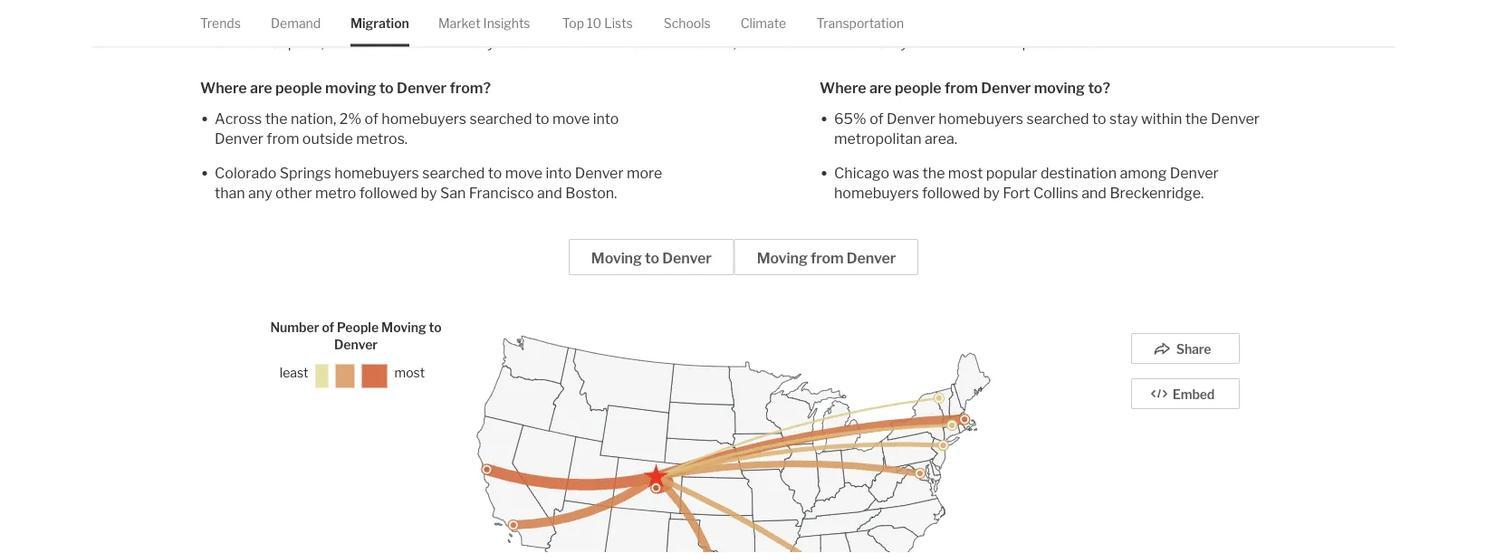 Task type: describe. For each thing, give the bounding box(es) containing it.
2 vertical spatial from
[[811, 249, 844, 267]]

metro
[[315, 184, 356, 202]]

trends inside denver migration & relocation trends in jul '23 - sep '23 , 35 % of denver homebuyers searched to move out of denver , while 65 % looked to stay within the metropolitan area.
[[496, 2, 562, 27]]

insights
[[483, 15, 531, 31]]

1 '23 from the left
[[237, 34, 259, 51]]

popular
[[986, 164, 1038, 182]]

trends link
[[200, 0, 241, 46]]

out
[[643, 34, 666, 51]]

top
[[562, 15, 584, 31]]

2 , from the left
[[734, 34, 737, 51]]

top 10 lists
[[562, 15, 633, 31]]

of inside 65 % of denver homebuyers searched to stay within the denver metropolitan area.
[[870, 110, 884, 127]]

homebuyers inside chicago was the most popular destination among denver homebuyers followed by fort collins and breckenridge .
[[834, 184, 919, 202]]

% up 'where are people moving to denver from?'
[[346, 34, 359, 51]]

fort
[[1003, 184, 1031, 202]]

0 horizontal spatial move
[[505, 164, 543, 182]]

demand
[[271, 15, 321, 31]]

35
[[327, 34, 346, 51]]

% left looked
[[797, 34, 811, 51]]

2
[[340, 110, 348, 127]]

lists
[[605, 15, 633, 31]]

by inside chicago was the most popular destination among denver homebuyers followed by fort collins and breckenridge .
[[984, 184, 1000, 202]]

chicago
[[834, 164, 890, 182]]

people for from
[[895, 79, 942, 97]]

colorado
[[215, 164, 277, 182]]

while
[[740, 34, 775, 51]]

of inside number of people moving to denver
[[322, 320, 334, 335]]

searched up 'san'
[[422, 164, 485, 182]]

climate
[[741, 15, 786, 31]]

destination
[[1041, 164, 1117, 182]]

0 vertical spatial from
[[945, 79, 978, 97]]

jul
[[216, 34, 234, 51]]

within inside denver migration & relocation trends in jul '23 - sep '23 , 35 % of denver homebuyers searched to move out of denver , while 65 % looked to stay within the metropolitan area.
[[912, 34, 953, 51]]

migration inside denver migration & relocation trends in jul '23 - sep '23 , 35 % of denver homebuyers searched to move out of denver , while 65 % looked to stay within the metropolitan area.
[[273, 2, 366, 27]]

1 and from the left
[[537, 184, 562, 202]]

schools
[[664, 15, 711, 31]]

2 '23 from the left
[[300, 34, 321, 51]]

within inside 65 % of denver homebuyers searched to stay within the denver metropolitan area.
[[1142, 110, 1183, 127]]

stay inside 65 % of denver homebuyers searched to stay within the denver metropolitan area.
[[1110, 110, 1139, 127]]

more than any other metro followed by
[[215, 164, 663, 202]]

65 inside denver migration & relocation trends in jul '23 - sep '23 , 35 % of denver homebuyers searched to move out of denver , while 65 % looked to stay within the metropolitan area.
[[778, 34, 797, 51]]

% inside 65 % of denver homebuyers searched to stay within the denver metropolitan area.
[[854, 110, 867, 127]]

move inside denver migration & relocation trends in jul '23 - sep '23 , 35 % of denver homebuyers searched to move out of denver , while 65 % looked to stay within the metropolitan area.
[[603, 34, 640, 51]]

migration up 'where are people moving to denver from?'
[[351, 15, 409, 31]]

0 horizontal spatial trends
[[200, 15, 241, 31]]

number of people moving to denver
[[270, 320, 442, 353]]

&
[[370, 2, 386, 27]]

metropolitan inside 65 % of denver homebuyers searched to stay within the denver metropolitan area.
[[834, 130, 922, 147]]

1 . from the left
[[614, 184, 617, 202]]

of inside across the nation, 2 % of homebuyers searched to move into denver from outside metros.
[[365, 110, 379, 127]]

by inside more than any other metro followed by
[[421, 184, 437, 202]]

outside
[[302, 130, 353, 147]]

schools link
[[664, 0, 711, 46]]

10
[[587, 15, 602, 31]]

2 moving from the left
[[1034, 79, 1085, 97]]

san francisco and boston .
[[440, 184, 617, 202]]

to down 10
[[585, 34, 599, 51]]

the inside 65 % of denver homebuyers searched to stay within the denver metropolitan area.
[[1186, 110, 1208, 127]]

migration link
[[351, 0, 409, 46]]

1 , from the left
[[321, 34, 324, 51]]

embed button
[[1132, 379, 1240, 410]]

0 horizontal spatial most
[[395, 366, 425, 381]]

denver inside number of people moving to denver
[[334, 337, 378, 353]]

transportation
[[817, 15, 904, 31]]

are for across the nation,
[[250, 79, 272, 97]]

% inside across the nation, 2 % of homebuyers searched to move into denver from outside metros.
[[348, 110, 362, 127]]

denver inside across the nation, 2 % of homebuyers searched to move into denver from outside metros.
[[215, 130, 264, 147]]

nation,
[[291, 110, 336, 127]]

moving inside number of people moving to denver
[[381, 320, 426, 335]]

moving from denver
[[757, 249, 896, 267]]

market insights link
[[438, 0, 531, 46]]

was
[[893, 164, 920, 182]]

least
[[280, 366, 309, 381]]

moving for moving to
[[591, 249, 642, 267]]

collins
[[1034, 184, 1079, 202]]

market insights
[[438, 15, 531, 31]]

homebuyers inside across the nation, 2 % of homebuyers searched to move into denver from outside metros.
[[382, 110, 467, 127]]

francisco
[[469, 184, 534, 202]]



Task type: vqa. For each thing, say whether or not it's contained in the screenshot.
denver migration & relocation trends in jul '23 - sep '23 , 35 % of denver homebuyers searched to move out of denver , while 65 % looked to stay within the metropolitan area.
yes



Task type: locate. For each thing, give the bounding box(es) containing it.
to inside 65 % of denver homebuyers searched to stay within the denver metropolitan area.
[[1093, 110, 1107, 127]]

by down the colorado springs homebuyers searched to move into denver
[[421, 184, 437, 202]]

1 followed from the left
[[360, 184, 418, 202]]

0 horizontal spatial stay
[[880, 34, 908, 51]]

metropolitan
[[981, 34, 1069, 51], [834, 130, 922, 147]]

among
[[1120, 164, 1167, 182]]

1 horizontal spatial moving
[[1034, 79, 1085, 97]]

1 horizontal spatial most
[[949, 164, 983, 182]]

to up across the nation, 2 % of homebuyers searched to move into denver from outside metros.
[[379, 79, 394, 97]]

metropolitan up the chicago
[[834, 130, 922, 147]]

0 vertical spatial area.
[[1072, 34, 1105, 51]]

2 horizontal spatial moving
[[757, 249, 808, 267]]

san
[[440, 184, 466, 202]]

followed inside chicago was the most popular destination among denver homebuyers followed by fort collins and breckenridge .
[[922, 184, 981, 202]]

to up francisco
[[488, 164, 502, 182]]

followed
[[360, 184, 418, 202], [922, 184, 981, 202]]

move inside across the nation, 2 % of homebuyers searched to move into denver from outside metros.
[[553, 110, 590, 127]]

the inside denver migration & relocation trends in jul '23 - sep '23 , 35 % of denver homebuyers searched to move out of denver , while 65 % looked to stay within the metropolitan area.
[[956, 34, 978, 51]]

area. up to?
[[1072, 34, 1105, 51]]

most down number of people moving to denver
[[395, 366, 425, 381]]

0 horizontal spatial moving
[[381, 320, 426, 335]]

of
[[363, 34, 377, 51], [669, 34, 683, 51], [365, 110, 379, 127], [870, 110, 884, 127], [322, 320, 334, 335]]

people up was
[[895, 79, 942, 97]]

0 horizontal spatial within
[[912, 34, 953, 51]]

most inside chicago was the most popular destination among denver homebuyers followed by fort collins and breckenridge .
[[949, 164, 983, 182]]

1 horizontal spatial people
[[895, 79, 942, 97]]

denver inside chicago was the most popular destination among denver homebuyers followed by fort collins and breckenridge .
[[1170, 164, 1219, 182]]

are up across
[[250, 79, 272, 97]]

relocation
[[390, 2, 492, 27]]

0 vertical spatial within
[[912, 34, 953, 51]]

1 where from the left
[[200, 79, 247, 97]]

colorado springs homebuyers searched to move into denver
[[215, 164, 624, 182]]

trends left top
[[496, 2, 562, 27]]

65 right the while on the top
[[778, 34, 797, 51]]

1 moving from the left
[[325, 79, 376, 97]]

looked
[[814, 34, 859, 51]]

to up san francisco and boston .
[[535, 110, 550, 127]]

are
[[250, 79, 272, 97], [870, 79, 892, 97]]

0 horizontal spatial moving
[[325, 79, 376, 97]]

1 are from the left
[[250, 79, 272, 97]]

1 horizontal spatial by
[[984, 184, 1000, 202]]

65 % of denver homebuyers searched to stay within the denver metropolitan area.
[[834, 110, 1260, 147]]

0 vertical spatial stay
[[880, 34, 908, 51]]

to down transportation
[[863, 34, 877, 51]]

within up among
[[1142, 110, 1183, 127]]

springs
[[280, 164, 331, 182]]

0 horizontal spatial ,
[[321, 34, 324, 51]]

, left 35
[[321, 34, 324, 51]]

0 horizontal spatial are
[[250, 79, 272, 97]]

0 horizontal spatial where
[[200, 79, 247, 97]]

area. inside denver migration & relocation trends in jul '23 - sep '23 , 35 % of denver homebuyers searched to move out of denver , while 65 % looked to stay within the metropolitan area.
[[1072, 34, 1105, 51]]

0 horizontal spatial area.
[[925, 130, 958, 147]]

0 horizontal spatial followed
[[360, 184, 418, 202]]

searched down top
[[520, 34, 582, 51]]

0 vertical spatial metropolitan
[[981, 34, 1069, 51]]

where are people from denver moving to?
[[820, 79, 1111, 97]]

0 horizontal spatial by
[[421, 184, 437, 202]]

homebuyers
[[432, 34, 517, 51], [382, 110, 467, 127], [939, 110, 1024, 127], [334, 164, 419, 182], [834, 184, 919, 202]]

people
[[337, 320, 379, 335]]

2 where from the left
[[820, 79, 867, 97]]

moving
[[591, 249, 642, 267], [757, 249, 808, 267], [381, 320, 426, 335]]

move
[[603, 34, 640, 51], [553, 110, 590, 127], [505, 164, 543, 182]]

followed down the colorado springs homebuyers searched to move into denver
[[360, 184, 418, 202]]

'23 left the -
[[237, 34, 259, 51]]

65 up the chicago
[[834, 110, 854, 127]]

2 are from the left
[[870, 79, 892, 97]]

1 horizontal spatial metropolitan
[[981, 34, 1069, 51]]

denver migration & relocation trends in jul '23 - sep '23 , 35 % of denver homebuyers searched to move out of denver , while 65 % looked to stay within the metropolitan area.
[[200, 2, 1105, 51]]

0 horizontal spatial metropolitan
[[834, 130, 922, 147]]

0 vertical spatial most
[[949, 164, 983, 182]]

to down to?
[[1093, 110, 1107, 127]]

number
[[270, 320, 319, 335]]

area. inside 65 % of denver homebuyers searched to stay within the denver metropolitan area.
[[925, 130, 958, 147]]

transportation link
[[817, 0, 904, 46]]

people up nation,
[[275, 79, 322, 97]]

1 people from the left
[[275, 79, 322, 97]]

within
[[912, 34, 953, 51], [1142, 110, 1183, 127]]

0 horizontal spatial people
[[275, 79, 322, 97]]

where
[[200, 79, 247, 97], [820, 79, 867, 97]]

where for 65
[[820, 79, 867, 97]]

stay inside denver migration & relocation trends in jul '23 - sep '23 , 35 % of denver homebuyers searched to move out of denver , while 65 % looked to stay within the metropolitan area.
[[880, 34, 908, 51]]

moving for moving from
[[757, 249, 808, 267]]

trends
[[496, 2, 562, 27], [200, 15, 241, 31]]

move down lists
[[603, 34, 640, 51]]

move up boston
[[553, 110, 590, 127]]

1 horizontal spatial '23
[[300, 34, 321, 51]]

searched inside across the nation, 2 % of homebuyers searched to move into denver from outside metros.
[[470, 110, 532, 127]]

within up the where are people from denver moving to?
[[912, 34, 953, 51]]

1 vertical spatial within
[[1142, 110, 1183, 127]]

stay down transportation
[[880, 34, 908, 51]]

searched down from?
[[470, 110, 532, 127]]

migration up 35
[[273, 2, 366, 27]]

moving left to?
[[1034, 79, 1085, 97]]

across
[[215, 110, 262, 127]]

1 horizontal spatial into
[[593, 110, 619, 127]]

1 horizontal spatial move
[[553, 110, 590, 127]]

metropolitan up the where are people from denver moving to?
[[981, 34, 1069, 51]]

the right was
[[923, 164, 945, 182]]

to inside number of people moving to denver
[[429, 320, 442, 335]]

65 inside 65 % of denver homebuyers searched to stay within the denver metropolitan area.
[[834, 110, 854, 127]]

stay down to?
[[1110, 110, 1139, 127]]

homebuyers up metros.
[[382, 110, 467, 127]]

homebuyers inside 65 % of denver homebuyers searched to stay within the denver metropolitan area.
[[939, 110, 1024, 127]]

searched inside denver migration & relocation trends in jul '23 - sep '23 , 35 % of denver homebuyers searched to move out of denver , while 65 % looked to stay within the metropolitan area.
[[520, 34, 582, 51]]

are down transportation link
[[870, 79, 892, 97]]

0 vertical spatial move
[[603, 34, 640, 51]]

searched down to?
[[1027, 110, 1090, 127]]

2 and from the left
[[1082, 184, 1107, 202]]

to inside across the nation, 2 % of homebuyers searched to move into denver from outside metros.
[[535, 110, 550, 127]]

in
[[200, 34, 213, 51]]

chicago was the most popular destination among denver homebuyers followed by fort collins and breckenridge .
[[834, 164, 1219, 202]]

2 followed from the left
[[922, 184, 981, 202]]

1 horizontal spatial are
[[870, 79, 892, 97]]

any
[[248, 184, 272, 202]]

0 horizontal spatial .
[[614, 184, 617, 202]]

0 vertical spatial into
[[593, 110, 619, 127]]

and inside chicago was the most popular destination among denver homebuyers followed by fort collins and breckenridge .
[[1082, 184, 1107, 202]]

boston
[[566, 184, 614, 202]]

2 . from the left
[[1201, 184, 1204, 202]]

moving
[[325, 79, 376, 97], [1034, 79, 1085, 97]]

into inside across the nation, 2 % of homebuyers searched to move into denver from outside metros.
[[593, 110, 619, 127]]

moving to denver
[[591, 249, 712, 267]]

2 horizontal spatial from
[[945, 79, 978, 97]]

migration
[[273, 2, 366, 27], [351, 15, 409, 31]]

more
[[627, 164, 663, 182]]

move up san francisco and boston .
[[505, 164, 543, 182]]

1 horizontal spatial stay
[[1110, 110, 1139, 127]]

denver
[[200, 2, 269, 27], [380, 34, 429, 51], [686, 34, 734, 51], [397, 79, 447, 97], [981, 79, 1031, 97], [887, 110, 936, 127], [1211, 110, 1260, 127], [215, 130, 264, 147], [575, 164, 624, 182], [1170, 164, 1219, 182], [662, 249, 712, 267], [847, 249, 896, 267], [334, 337, 378, 353]]

the up breckenridge
[[1186, 110, 1208, 127]]

of left people
[[322, 320, 334, 335]]

moving up '2'
[[325, 79, 376, 97]]

0 horizontal spatial into
[[546, 164, 572, 182]]

65
[[778, 34, 797, 51], [834, 110, 854, 127]]

1 horizontal spatial .
[[1201, 184, 1204, 202]]

-
[[262, 34, 267, 51]]

to?
[[1089, 79, 1111, 97]]

people
[[275, 79, 322, 97], [895, 79, 942, 97]]

from?
[[450, 79, 491, 97]]

climate link
[[741, 0, 786, 46]]

searched inside 65 % of denver homebuyers searched to stay within the denver metropolitan area.
[[1027, 110, 1090, 127]]

where up across
[[200, 79, 247, 97]]

, left the while on the top
[[734, 34, 737, 51]]

1 horizontal spatial trends
[[496, 2, 562, 27]]

market
[[438, 15, 481, 31]]

to right people
[[429, 320, 442, 335]]

the
[[956, 34, 978, 51], [265, 110, 288, 127], [1186, 110, 1208, 127], [923, 164, 945, 182]]

homebuyers down the where are people from denver moving to?
[[939, 110, 1024, 127]]

the inside chicago was the most popular destination among denver homebuyers followed by fort collins and breckenridge .
[[923, 164, 945, 182]]

across the nation, 2 % of homebuyers searched to move into denver from outside metros.
[[215, 110, 619, 147]]

into up san francisco and boston .
[[546, 164, 572, 182]]

2 vertical spatial move
[[505, 164, 543, 182]]

homebuyers down metros.
[[334, 164, 419, 182]]

% up the chicago
[[854, 110, 867, 127]]

1 horizontal spatial where
[[820, 79, 867, 97]]

followed inside more than any other metro followed by
[[360, 184, 418, 202]]

demand link
[[271, 0, 321, 46]]

0 vertical spatial 65
[[778, 34, 797, 51]]

2 horizontal spatial move
[[603, 34, 640, 51]]

1 vertical spatial 65
[[834, 110, 854, 127]]

trends up jul
[[200, 15, 241, 31]]

of up metros.
[[365, 110, 379, 127]]

1 horizontal spatial ,
[[734, 34, 737, 51]]

homebuyers down the chicago
[[834, 184, 919, 202]]

share
[[1177, 342, 1212, 357]]

0 horizontal spatial '23
[[237, 34, 259, 51]]

searched
[[520, 34, 582, 51], [470, 110, 532, 127], [1027, 110, 1090, 127], [422, 164, 485, 182]]

by left fort
[[984, 184, 1000, 202]]

%
[[346, 34, 359, 51], [797, 34, 811, 51], [348, 110, 362, 127], [854, 110, 867, 127]]

1 horizontal spatial followed
[[922, 184, 981, 202]]

1 vertical spatial metropolitan
[[834, 130, 922, 147]]

than
[[215, 184, 245, 202]]

of down '&'
[[363, 34, 377, 51]]

1 horizontal spatial within
[[1142, 110, 1183, 127]]

other
[[276, 184, 312, 202]]

to down more
[[645, 249, 660, 267]]

homebuyers inside denver migration & relocation trends in jul '23 - sep '23 , 35 % of denver homebuyers searched to move out of denver , while 65 % looked to stay within the metropolitan area.
[[432, 34, 517, 51]]

of up the chicago
[[870, 110, 884, 127]]

1 horizontal spatial moving
[[591, 249, 642, 267]]

to
[[585, 34, 599, 51], [863, 34, 877, 51], [379, 79, 394, 97], [535, 110, 550, 127], [1093, 110, 1107, 127], [488, 164, 502, 182], [645, 249, 660, 267], [429, 320, 442, 335]]

into
[[593, 110, 619, 127], [546, 164, 572, 182]]

1 horizontal spatial and
[[1082, 184, 1107, 202]]

from inside across the nation, 2 % of homebuyers searched to move into denver from outside metros.
[[267, 130, 299, 147]]

embed
[[1173, 387, 1215, 403]]

by
[[421, 184, 437, 202], [984, 184, 1000, 202]]

area. down the where are people from denver moving to?
[[925, 130, 958, 147]]

homebuyers down 'market insights'
[[432, 34, 517, 51]]

,
[[321, 34, 324, 51], [734, 34, 737, 51]]

most
[[949, 164, 983, 182], [395, 366, 425, 381]]

1 vertical spatial move
[[553, 110, 590, 127]]

metros.
[[356, 130, 408, 147]]

2 people from the left
[[895, 79, 942, 97]]

metropolitan inside denver migration & relocation trends in jul '23 - sep '23 , 35 % of denver homebuyers searched to move out of denver , while 65 % looked to stay within the metropolitan area.
[[981, 34, 1069, 51]]

the up the where are people from denver moving to?
[[956, 34, 978, 51]]

the left nation,
[[265, 110, 288, 127]]

% down 'where are people moving to denver from?'
[[348, 110, 362, 127]]

1 vertical spatial most
[[395, 366, 425, 381]]

followed left fort
[[922, 184, 981, 202]]

and down destination
[[1082, 184, 1107, 202]]

most left popular
[[949, 164, 983, 182]]

are for 65
[[870, 79, 892, 97]]

.
[[614, 184, 617, 202], [1201, 184, 1204, 202]]

breckenridge
[[1110, 184, 1201, 202]]

where for across the nation,
[[200, 79, 247, 97]]

1 by from the left
[[421, 184, 437, 202]]

stay
[[880, 34, 908, 51], [1110, 110, 1139, 127]]

0 horizontal spatial from
[[267, 130, 299, 147]]

0 horizontal spatial and
[[537, 184, 562, 202]]

of right out
[[669, 34, 683, 51]]

from
[[945, 79, 978, 97], [267, 130, 299, 147], [811, 249, 844, 267]]

1 vertical spatial from
[[267, 130, 299, 147]]

the inside across the nation, 2 % of homebuyers searched to move into denver from outside metros.
[[265, 110, 288, 127]]

1 vertical spatial into
[[546, 164, 572, 182]]

1 horizontal spatial from
[[811, 249, 844, 267]]

sep
[[270, 34, 297, 51]]

people for moving
[[275, 79, 322, 97]]

where are people moving to denver from?
[[200, 79, 491, 97]]

2 by from the left
[[984, 184, 1000, 202]]

1 horizontal spatial area.
[[1072, 34, 1105, 51]]

'23
[[237, 34, 259, 51], [300, 34, 321, 51]]

top 10 lists link
[[562, 0, 633, 46]]

and
[[537, 184, 562, 202], [1082, 184, 1107, 202]]

1 horizontal spatial 65
[[834, 110, 854, 127]]

'23 down "demand"
[[300, 34, 321, 51]]

0 horizontal spatial 65
[[778, 34, 797, 51]]

. inside chicago was the most popular destination among denver homebuyers followed by fort collins and breckenridge .
[[1201, 184, 1204, 202]]

area.
[[1072, 34, 1105, 51], [925, 130, 958, 147]]

and left boston
[[537, 184, 562, 202]]

1 vertical spatial stay
[[1110, 110, 1139, 127]]

share button
[[1132, 333, 1240, 364]]

1 vertical spatial area.
[[925, 130, 958, 147]]

into up boston
[[593, 110, 619, 127]]

where down looked
[[820, 79, 867, 97]]



